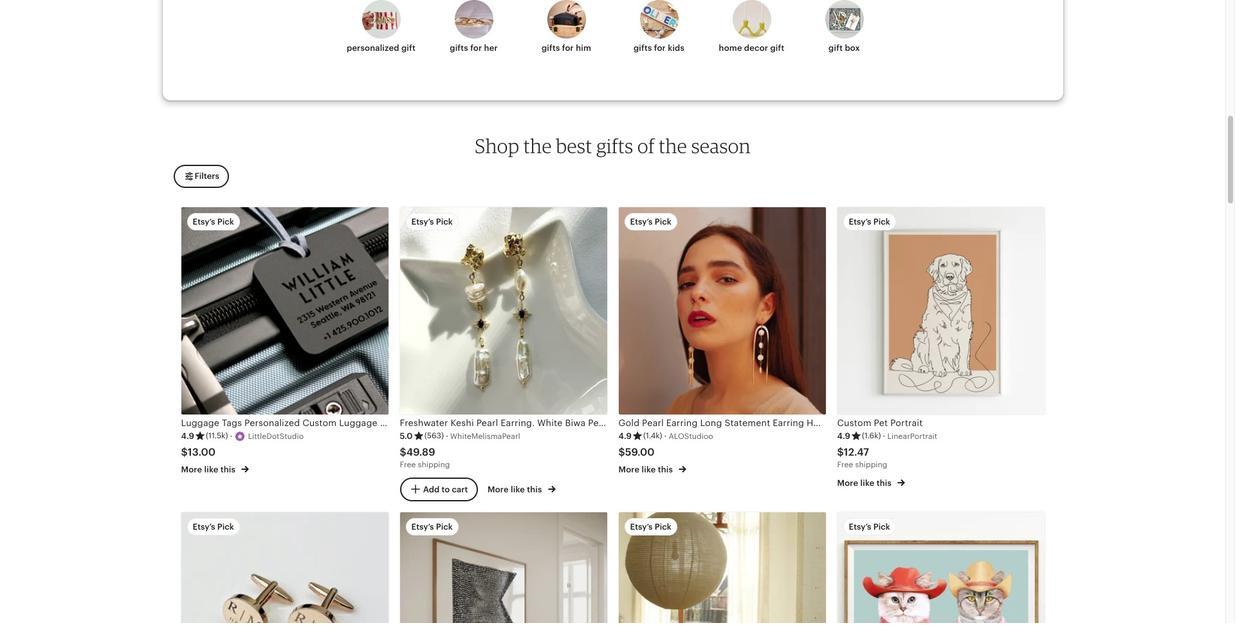 Task type: describe. For each thing, give the bounding box(es) containing it.
gifts for her
[[450, 43, 498, 53]]

box
[[845, 43, 861, 53]]

whitemelismapearl
[[450, 432, 521, 441]]

· for 59.00
[[665, 431, 667, 441]]

kids
[[668, 43, 685, 53]]

for for him
[[562, 43, 574, 53]]

4 etsy's pick link from the left
[[838, 513, 1045, 623]]

for for her
[[471, 43, 482, 53]]

this for 13.00
[[221, 465, 236, 475]]

etsy's pick for the cowboy cats art print - colorful wall art - maximalist decor -  funky western eclectic room decor image at the right of the page
[[849, 522, 891, 532]]

pick for gold pearl earring long statement earring handmade bridesmaid gift her bride wedding earring pearl silver long earring boho wedding jewelry image on the right of page
[[655, 217, 672, 227]]

shipping for 12.47
[[856, 460, 888, 469]]

etsy's for 'luggage tags personalized custom luggage tags christmas holiday stocking stuffer wedding bridesmaid engraved travel bag corporate gift a1' image on the left of page
[[193, 217, 215, 227]]

gift box
[[829, 43, 861, 53]]

shop the best gifts of the season
[[475, 134, 751, 158]]

(11.5k)
[[206, 432, 228, 441]]

etsy's for gold pearl earring long statement earring handmade bridesmaid gift her bride wedding earring pearl silver long earring boho wedding jewelry image on the right of page
[[630, 217, 653, 227]]

1 · from the left
[[230, 431, 233, 441]]

custom pet portrait
[[838, 418, 923, 428]]

cart
[[452, 484, 468, 494]]

more like this for 13.00
[[181, 465, 238, 475]]

more like this for 59.00
[[619, 465, 675, 475]]

more like this right 'cart'
[[488, 485, 544, 494]]

· alostudioo
[[665, 431, 714, 441]]

like for 59.00
[[642, 465, 656, 475]]

(1.4k)
[[644, 432, 663, 441]]

personalized gift
[[347, 43, 416, 53]]

12.47
[[844, 446, 870, 458]]

more for 59.00
[[619, 465, 640, 475]]

gifts for gifts for kids
[[634, 43, 652, 53]]

3 gift from the left
[[829, 43, 843, 53]]

free for 49.89
[[400, 460, 416, 469]]

for for kids
[[655, 43, 666, 53]]

13.00
[[188, 446, 216, 458]]

etsy's for custom pet portrait, custom line art, pet portrait drawing, sketches from photo, personalized gifts , dog portrait, cat portrait
[[849, 217, 872, 227]]

more for 13.00
[[181, 465, 202, 475]]

linearportrait
[[888, 432, 938, 441]]

freshwater keshi pearl earring. white biwa pearl dangle earring. mismatched pearl drop earring. long pearl drop earring. black star earring. image
[[400, 207, 607, 415]]

· for 12.47
[[883, 431, 886, 441]]

shop
[[475, 134, 520, 158]]

this for 12.47
[[877, 478, 892, 488]]

more for 12.47
[[838, 478, 859, 488]]

1 etsy's pick link from the left
[[181, 513, 388, 623]]

· whitemelismapearl
[[446, 431, 521, 441]]

5.0
[[400, 431, 413, 441]]

1 the from the left
[[524, 134, 552, 158]]

$ 12.47 free shipping
[[838, 446, 888, 469]]

add
[[423, 484, 440, 494]]

best
[[556, 134, 593, 158]]

$ 13.00
[[181, 446, 216, 458]]

gifts for her link
[[435, 0, 513, 64]]

gifts left of
[[597, 134, 634, 158]]

gifts for gifts for her
[[450, 43, 469, 53]]

49.89
[[407, 446, 435, 458]]

etsy's for freshwater keshi pearl earring. white biwa pearl dangle earring. mismatched pearl drop earring. long pearl drop earring. black star earring. image
[[412, 217, 434, 227]]

personalized gift link
[[343, 0, 420, 64]]

more like this link for 59.00
[[619, 462, 687, 476]]

shipping for 49.89
[[418, 460, 450, 469]]

gold pearl earring long statement earring handmade bridesmaid gift her bride wedding earring pearl silver long earring boho wedding jewelry image
[[619, 207, 826, 415]]

etsy's for personalized cuff links | groomsmen cufflinks | wedding gifts | custom cufflinks for him | round cufflinks | anniversary gift image
[[193, 522, 215, 532]]

3 4.9 from the left
[[838, 431, 851, 441]]

(563)
[[425, 432, 444, 441]]

$ for 13.00
[[181, 446, 188, 458]]

pick for freshwater keshi pearl earring. white biwa pearl dangle earring. mismatched pearl drop earring. long pearl drop earring. black star earring. image
[[436, 217, 453, 227]]

etsy's for abstract printable art, digital download contemporary wall art, black & white watercolour printable of original art, minimal japandi poster 'image'
[[412, 522, 434, 532]]

more like this link right 'cart'
[[488, 482, 556, 496]]

gifts for kids link
[[621, 0, 698, 64]]

personalized
[[347, 43, 400, 53]]

pick for the cowboy cats art print - colorful wall art - maximalist decor -  funky western eclectic room decor image at the right of the page
[[874, 522, 891, 532]]

custom pet portrait, custom line art, pet portrait drawing, sketches from photo, personalized gifts , dog portrait, cat portrait image
[[838, 207, 1045, 415]]

more like this for 12.47
[[838, 478, 894, 488]]

add to cart button
[[400, 477, 478, 501]]

personalized cuff links | groomsmen cufflinks | wedding gifts | custom cufflinks for him | round cufflinks | anniversary gift image
[[181, 513, 388, 623]]

$ for 12.47
[[838, 446, 844, 458]]



Task type: vqa. For each thing, say whether or not it's contained in the screenshot.
$ within $ 12.47 Free shipping
yes



Task type: locate. For each thing, give the bounding box(es) containing it.
pick for custom pet portrait, custom line art, pet portrait drawing, sketches from photo, personalized gifts , dog portrait, cat portrait
[[874, 217, 891, 227]]

more like this link down 13.00
[[181, 462, 249, 476]]

like down 13.00
[[204, 465, 219, 475]]

2 the from the left
[[659, 134, 688, 158]]

1 $ from the left
[[181, 446, 188, 458]]

gift left box
[[829, 43, 843, 53]]

more down $ 59.00
[[619, 465, 640, 475]]

like for 12.47
[[861, 478, 875, 488]]

$
[[181, 446, 188, 458], [400, 446, 407, 458], [619, 446, 626, 458], [838, 446, 844, 458]]

pick for linen empire light shade – linen pendant light – handmade pendant light – home decor lamp shade – hanging linen pendant image at the bottom right
[[655, 522, 672, 532]]

season
[[692, 134, 751, 158]]

gifts for him
[[542, 43, 592, 53]]

1 horizontal spatial free
[[838, 460, 854, 469]]

etsy's for linen empire light shade – linen pendant light – handmade pendant light – home decor lamp shade – hanging linen pendant image at the bottom right
[[630, 522, 653, 532]]

free for 12.47
[[838, 460, 854, 469]]

2 horizontal spatial for
[[655, 43, 666, 53]]

· right (11.5k)
[[230, 431, 233, 441]]

this
[[221, 465, 236, 475], [658, 465, 673, 475], [877, 478, 892, 488], [527, 485, 542, 494]]

$ for 59.00
[[619, 446, 626, 458]]

alostudioo
[[669, 432, 714, 441]]

1 free from the left
[[400, 460, 416, 469]]

4.9 for 13.00
[[181, 431, 194, 441]]

shipping
[[418, 460, 450, 469], [856, 460, 888, 469]]

· right (1.4k)
[[665, 431, 667, 441]]

0 horizontal spatial the
[[524, 134, 552, 158]]

for
[[471, 43, 482, 53], [562, 43, 574, 53], [655, 43, 666, 53]]

4 $ from the left
[[838, 446, 844, 458]]

$ 49.89 free shipping
[[400, 446, 450, 469]]

pick for 'luggage tags personalized custom luggage tags christmas holiday stocking stuffer wedding bridesmaid engraved travel bag corporate gift a1' image on the left of page
[[217, 217, 234, 227]]

4 · from the left
[[883, 431, 886, 441]]

gift
[[402, 43, 416, 53], [771, 43, 785, 53], [829, 43, 843, 53]]

0 horizontal spatial free
[[400, 460, 416, 469]]

· linearportrait
[[883, 431, 938, 441]]

the
[[524, 134, 552, 158], [659, 134, 688, 158]]

pet
[[874, 418, 888, 428]]

etsy's pick for freshwater keshi pearl earring. white biwa pearl dangle earring. mismatched pearl drop earring. long pearl drop earring. black star earring. image
[[412, 217, 453, 227]]

more like this down $ 12.47 free shipping
[[838, 478, 894, 488]]

decor
[[745, 43, 769, 53]]

luggage tags personalized custom luggage tags christmas holiday stocking stuffer wedding bridesmaid engraved travel bag corporate gift a1 image
[[181, 207, 388, 415]]

(1.6k)
[[863, 432, 882, 441]]

like for 13.00
[[204, 465, 219, 475]]

like down $ 12.47 free shipping
[[861, 478, 875, 488]]

pick for abstract printable art, digital download contemporary wall art, black & white watercolour printable of original art, minimal japandi poster 'image'
[[436, 522, 453, 532]]

more like this link for 13.00
[[181, 462, 249, 476]]

2 for from the left
[[562, 43, 574, 53]]

· inside · whitemelismapearl
[[446, 431, 449, 441]]

4.9 up "$ 13.00"
[[181, 431, 194, 441]]

0 horizontal spatial gift
[[402, 43, 416, 53]]

etsy's
[[193, 217, 215, 227], [412, 217, 434, 227], [630, 217, 653, 227], [849, 217, 872, 227], [193, 522, 215, 532], [412, 522, 434, 532], [630, 522, 653, 532], [849, 522, 872, 532]]

shipping inside $ 12.47 free shipping
[[856, 460, 888, 469]]

like down 59.00 at right bottom
[[642, 465, 656, 475]]

1 for from the left
[[471, 43, 482, 53]]

etsy's pick for personalized cuff links | groomsmen cufflinks | wedding gifts | custom cufflinks for him | round cufflinks | anniversary gift image
[[193, 522, 234, 532]]

more
[[181, 465, 202, 475], [619, 465, 640, 475], [838, 478, 859, 488], [488, 485, 509, 494]]

etsy's pick for 'luggage tags personalized custom luggage tags christmas holiday stocking stuffer wedding bridesmaid engraved travel bag corporate gift a1' image on the left of page
[[193, 217, 234, 227]]

etsy's pick
[[193, 217, 234, 227], [412, 217, 453, 227], [630, 217, 672, 227], [849, 217, 891, 227], [193, 522, 234, 532], [412, 522, 453, 532], [630, 522, 672, 532], [849, 522, 891, 532]]

gifts for gifts for him
[[542, 43, 560, 53]]

2 free from the left
[[838, 460, 854, 469]]

more like this down 13.00
[[181, 465, 238, 475]]

more like this link for 12.47
[[838, 475, 906, 489]]

1 horizontal spatial 4.9
[[619, 431, 632, 441]]

free down 49.89
[[400, 460, 416, 469]]

2 gift from the left
[[771, 43, 785, 53]]

this for 59.00
[[658, 465, 673, 475]]

· for 49.89
[[446, 431, 449, 441]]

free inside $ 12.47 free shipping
[[838, 460, 854, 469]]

shipping down 49.89
[[418, 460, 450, 469]]

more down "$ 13.00"
[[181, 465, 202, 475]]

· right (563)
[[446, 431, 449, 441]]

$ 59.00
[[619, 446, 655, 458]]

shipping down 12.47
[[856, 460, 888, 469]]

4.9
[[181, 431, 194, 441], [619, 431, 632, 441], [838, 431, 851, 441]]

to
[[442, 484, 450, 494]]

gifts left him
[[542, 43, 560, 53]]

gift right personalized
[[402, 43, 416, 53]]

etsy's pick for abstract printable art, digital download contemporary wall art, black & white watercolour printable of original art, minimal japandi poster 'image'
[[412, 522, 453, 532]]

gifts for him link
[[528, 0, 605, 64]]

for left him
[[562, 43, 574, 53]]

more like this down 59.00 at right bottom
[[619, 465, 675, 475]]

more like this link down $ 12.47 free shipping
[[838, 475, 906, 489]]

custom
[[838, 418, 872, 428]]

$ for 49.89
[[400, 446, 407, 458]]

3 etsy's pick link from the left
[[619, 513, 826, 623]]

0 horizontal spatial 4.9
[[181, 431, 194, 441]]

more right 'cart'
[[488, 485, 509, 494]]

4.9 up $ 59.00
[[619, 431, 632, 441]]

her
[[484, 43, 498, 53]]

add to cart
[[423, 484, 468, 494]]

1 gift from the left
[[402, 43, 416, 53]]

cowboy cats art print - colorful wall art - maximalist decor -  funky western eclectic room decor image
[[838, 513, 1045, 623]]

gifts left the her
[[450, 43, 469, 53]]

gifts for kids
[[634, 43, 685, 53]]

0 horizontal spatial shipping
[[418, 460, 450, 469]]

filters button
[[173, 165, 229, 188]]

·
[[230, 431, 233, 441], [446, 431, 449, 441], [665, 431, 667, 441], [883, 431, 886, 441]]

filters
[[195, 171, 219, 181]]

2 etsy's pick link from the left
[[400, 513, 607, 623]]

1 horizontal spatial the
[[659, 134, 688, 158]]

4.9 for 59.00
[[619, 431, 632, 441]]

etsy's pick link
[[181, 513, 388, 623], [400, 513, 607, 623], [619, 513, 826, 623], [838, 513, 1045, 623]]

linen empire light shade – linen pendant light – handmade pendant light – home decor lamp shade – hanging linen pendant image
[[619, 513, 826, 623]]

3 $ from the left
[[619, 446, 626, 458]]

0 horizontal spatial for
[[471, 43, 482, 53]]

2 · from the left
[[446, 431, 449, 441]]

$ inside $ 12.47 free shipping
[[838, 446, 844, 458]]

gift box link
[[806, 0, 883, 64]]

· inside · linearportrait
[[883, 431, 886, 441]]

of
[[638, 134, 655, 158]]

for left kids
[[655, 43, 666, 53]]

like right 'cart'
[[511, 485, 525, 494]]

etsy's pick for linen empire light shade – linen pendant light – handmade pendant light – home decor lamp shade – hanging linen pendant image at the bottom right
[[630, 522, 672, 532]]

etsy's pick for custom pet portrait, custom line art, pet portrait drawing, sketches from photo, personalized gifts , dog portrait, cat portrait
[[849, 217, 891, 227]]

1 horizontal spatial shipping
[[856, 460, 888, 469]]

the left best
[[524, 134, 552, 158]]

59.00
[[626, 446, 655, 458]]

abstract printable art, digital download contemporary wall art, black & white watercolour printable of original art, minimal japandi poster image
[[400, 513, 607, 623]]

· inside '· alostudioo'
[[665, 431, 667, 441]]

more like this
[[181, 465, 238, 475], [619, 465, 675, 475], [838, 478, 894, 488], [488, 485, 544, 494]]

shipping inside $ 49.89 free shipping
[[418, 460, 450, 469]]

3 for from the left
[[655, 43, 666, 53]]

free
[[400, 460, 416, 469], [838, 460, 854, 469]]

1 horizontal spatial for
[[562, 43, 574, 53]]

1 4.9 from the left
[[181, 431, 194, 441]]

him
[[576, 43, 592, 53]]

littledotstudio
[[248, 432, 304, 441]]

portrait
[[891, 418, 923, 428]]

home decor gift
[[719, 43, 785, 53]]

etsy's for the cowboy cats art print - colorful wall art - maximalist decor -  funky western eclectic room decor image at the right of the page
[[849, 522, 872, 532]]

2 4.9 from the left
[[619, 431, 632, 441]]

home decor gift link
[[714, 0, 791, 64]]

more like this link down 59.00 at right bottom
[[619, 462, 687, 476]]

gifts
[[450, 43, 469, 53], [542, 43, 560, 53], [634, 43, 652, 53], [597, 134, 634, 158]]

more down $ 12.47 free shipping
[[838, 478, 859, 488]]

1 horizontal spatial gift
[[771, 43, 785, 53]]

pick
[[217, 217, 234, 227], [436, 217, 453, 227], [655, 217, 672, 227], [874, 217, 891, 227], [217, 522, 234, 532], [436, 522, 453, 532], [655, 522, 672, 532], [874, 522, 891, 532]]

the right of
[[659, 134, 688, 158]]

2 horizontal spatial 4.9
[[838, 431, 851, 441]]

4.9 down 'custom'
[[838, 431, 851, 441]]

1 shipping from the left
[[418, 460, 450, 469]]

etsy's pick for gold pearl earring long statement earring handmade bridesmaid gift her bride wedding earring pearl silver long earring boho wedding jewelry image on the right of page
[[630, 217, 672, 227]]

like
[[204, 465, 219, 475], [642, 465, 656, 475], [861, 478, 875, 488], [511, 485, 525, 494]]

pick for personalized cuff links | groomsmen cufflinks | wedding gifts | custom cufflinks for him | round cufflinks | anniversary gift image
[[217, 522, 234, 532]]

home
[[719, 43, 743, 53]]

3 · from the left
[[665, 431, 667, 441]]

2 shipping from the left
[[856, 460, 888, 469]]

more like this link
[[181, 462, 249, 476], [619, 462, 687, 476], [838, 475, 906, 489], [488, 482, 556, 496]]

free inside $ 49.89 free shipping
[[400, 460, 416, 469]]

$ inside $ 49.89 free shipping
[[400, 446, 407, 458]]

gift right decor
[[771, 43, 785, 53]]

· right the (1.6k) on the right bottom
[[883, 431, 886, 441]]

2 $ from the left
[[400, 446, 407, 458]]

2 horizontal spatial gift
[[829, 43, 843, 53]]

free down 12.47
[[838, 460, 854, 469]]

gifts left kids
[[634, 43, 652, 53]]

for left the her
[[471, 43, 482, 53]]



